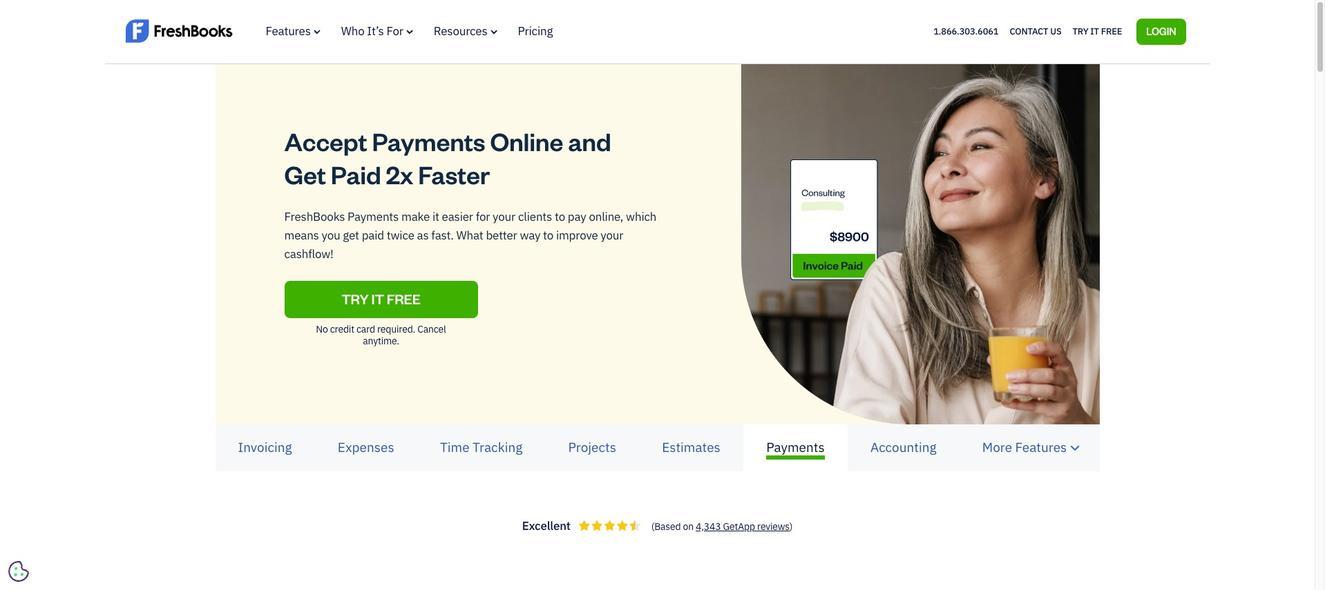 Task type: describe. For each thing, give the bounding box(es) containing it.
1.866.303.6061
[[934, 25, 999, 37]]

fast.
[[432, 228, 454, 243]]

payments for accept
[[372, 125, 485, 157]]

1 vertical spatial your
[[601, 228, 624, 243]]

accounting link
[[848, 428, 960, 469]]

cashflow!
[[284, 247, 334, 262]]

)
[[790, 521, 793, 534]]

invoicing link
[[215, 428, 315, 469]]

resources link
[[434, 23, 497, 39]]

no
[[316, 323, 328, 336]]

required.
[[377, 323, 416, 336]]

1 vertical spatial to
[[543, 228, 554, 243]]

more features link
[[960, 428, 1100, 469]]

accept payments online and get paid 2x faster
[[284, 125, 611, 190]]

freshbooks logo image
[[125, 18, 233, 44]]

freshbooks payments make it easier for your clients to pay online, which means you get paid twice as fast. what better way to improve your cashflow!
[[284, 209, 657, 262]]

2x
[[386, 158, 414, 190]]

reviews
[[757, 521, 790, 534]]

what
[[456, 228, 483, 243]]

payments for freshbooks
[[348, 209, 399, 224]]

accept
[[284, 125, 367, 157]]

(based on 4,343 getapp reviews )
[[651, 521, 793, 534]]

tracking
[[473, 439, 523, 456]]

us
[[1051, 25, 1062, 37]]

try it free link
[[1073, 23, 1123, 41]]

who it's for
[[341, 23, 403, 39]]

pay
[[568, 209, 586, 224]]

get
[[284, 158, 326, 190]]

1.866.303.6061 link
[[934, 25, 999, 37]]

cookie consent banner dialog
[[10, 421, 218, 581]]

try it free
[[1073, 25, 1123, 37]]

time tracking
[[440, 439, 523, 456]]

credit
[[330, 323, 354, 336]]

cancel
[[418, 323, 446, 336]]

payments link
[[744, 428, 848, 469]]

which
[[626, 209, 657, 224]]

contact us
[[1010, 25, 1062, 37]]

features inside more features link
[[1016, 439, 1067, 456]]

4.5 stars image
[[579, 521, 640, 532]]

4,343 getapp reviews link
[[696, 521, 790, 534]]

cookie preferences image
[[8, 562, 29, 583]]

try it free link
[[284, 281, 478, 318]]

means
[[284, 228, 319, 243]]

twice
[[387, 228, 415, 243]]

more features
[[983, 439, 1067, 456]]

0 vertical spatial to
[[555, 209, 565, 224]]

online,
[[589, 209, 624, 224]]

and
[[568, 125, 611, 157]]

try it free
[[342, 290, 421, 308]]

on
[[683, 521, 694, 534]]

estimates link
[[639, 428, 744, 469]]

pricing
[[518, 23, 553, 39]]

get
[[343, 228, 359, 243]]

card
[[357, 323, 375, 336]]

(based
[[651, 521, 681, 534]]

contact us link
[[1010, 23, 1062, 41]]

you
[[322, 228, 340, 243]]

pricing link
[[518, 23, 553, 39]]

resources
[[434, 23, 488, 39]]

features link
[[266, 23, 321, 39]]

estimates
[[662, 439, 721, 456]]

freshbooks
[[284, 209, 345, 224]]

improve
[[556, 228, 598, 243]]



Task type: locate. For each thing, give the bounding box(es) containing it.
0 vertical spatial your
[[493, 209, 516, 224]]

try
[[1073, 25, 1089, 37]]

1 vertical spatial features
[[1016, 439, 1067, 456]]

features
[[266, 23, 311, 39], [1016, 439, 1067, 456]]

payments inside freshbooks payments make it easier for your clients to pay online, which means you get paid twice as fast. what better way to improve your cashflow!
[[348, 209, 399, 224]]

1 vertical spatial payments
[[348, 209, 399, 224]]

for
[[476, 209, 490, 224]]

free
[[387, 290, 421, 308]]

to left pay
[[555, 209, 565, 224]]

0 vertical spatial it
[[1091, 25, 1099, 37]]

1 vertical spatial it
[[433, 209, 439, 224]]

it's
[[367, 23, 384, 39]]

0 horizontal spatial features
[[266, 23, 311, 39]]

free
[[1101, 25, 1123, 37]]

0 vertical spatial payments
[[372, 125, 485, 157]]

time
[[440, 439, 470, 456]]

login
[[1147, 25, 1177, 37]]

your up the better
[[493, 209, 516, 224]]

invoicing
[[238, 439, 292, 456]]

it
[[1091, 25, 1099, 37], [433, 209, 439, 224]]

to right way
[[543, 228, 554, 243]]

1 horizontal spatial to
[[555, 209, 565, 224]]

clients
[[518, 209, 552, 224]]

as
[[417, 228, 429, 243]]

projects
[[568, 439, 616, 456]]

excellent
[[522, 519, 571, 534]]

it inside freshbooks payments make it easier for your clients to pay online, which means you get paid twice as fast. what better way to improve your cashflow!
[[433, 209, 439, 224]]

way
[[520, 228, 541, 243]]

paid
[[331, 158, 381, 190]]

better
[[486, 228, 517, 243]]

0 horizontal spatial your
[[493, 209, 516, 224]]

features left who
[[266, 23, 311, 39]]

1 horizontal spatial it
[[1091, 25, 1099, 37]]

to
[[555, 209, 565, 224], [543, 228, 554, 243]]

more
[[983, 439, 1013, 456]]

no credit card required. cancel anytime.
[[316, 323, 446, 347]]

4,343
[[696, 521, 721, 534]]

0 horizontal spatial it
[[433, 209, 439, 224]]

it up 'fast.'
[[433, 209, 439, 224]]

for
[[387, 23, 403, 39]]

expenses
[[338, 439, 394, 456]]

it right try
[[1091, 25, 1099, 37]]

it inside try it free link
[[1091, 25, 1099, 37]]

faster
[[418, 158, 490, 190]]

0 vertical spatial features
[[266, 23, 311, 39]]

your down online,
[[601, 228, 624, 243]]

expenses link
[[315, 428, 417, 469]]

your
[[493, 209, 516, 224], [601, 228, 624, 243]]

who
[[341, 23, 365, 39]]

paid
[[362, 228, 384, 243]]

features right more
[[1016, 439, 1067, 456]]

accounting
[[871, 439, 937, 456]]

payments inside accept payments online and get paid 2x faster
[[372, 125, 485, 157]]

it
[[372, 290, 384, 308]]

projects link
[[546, 428, 639, 469]]

payments inside payments link
[[767, 439, 825, 456]]

getapp
[[723, 521, 755, 534]]

2 vertical spatial payments
[[767, 439, 825, 456]]

payments
[[372, 125, 485, 157], [348, 209, 399, 224], [767, 439, 825, 456]]

time tracking link
[[417, 428, 546, 469]]

login link
[[1137, 18, 1186, 45]]

online
[[490, 125, 563, 157]]

0 horizontal spatial to
[[543, 228, 554, 243]]

contact
[[1010, 25, 1049, 37]]

who it's for link
[[341, 23, 413, 39]]

easier
[[442, 209, 473, 224]]

1 horizontal spatial features
[[1016, 439, 1067, 456]]

anytime.
[[363, 335, 399, 347]]

make
[[402, 209, 430, 224]]

1 horizontal spatial your
[[601, 228, 624, 243]]

try
[[342, 290, 369, 308]]



Task type: vqa. For each thing, say whether or not it's contained in the screenshot.
)
yes



